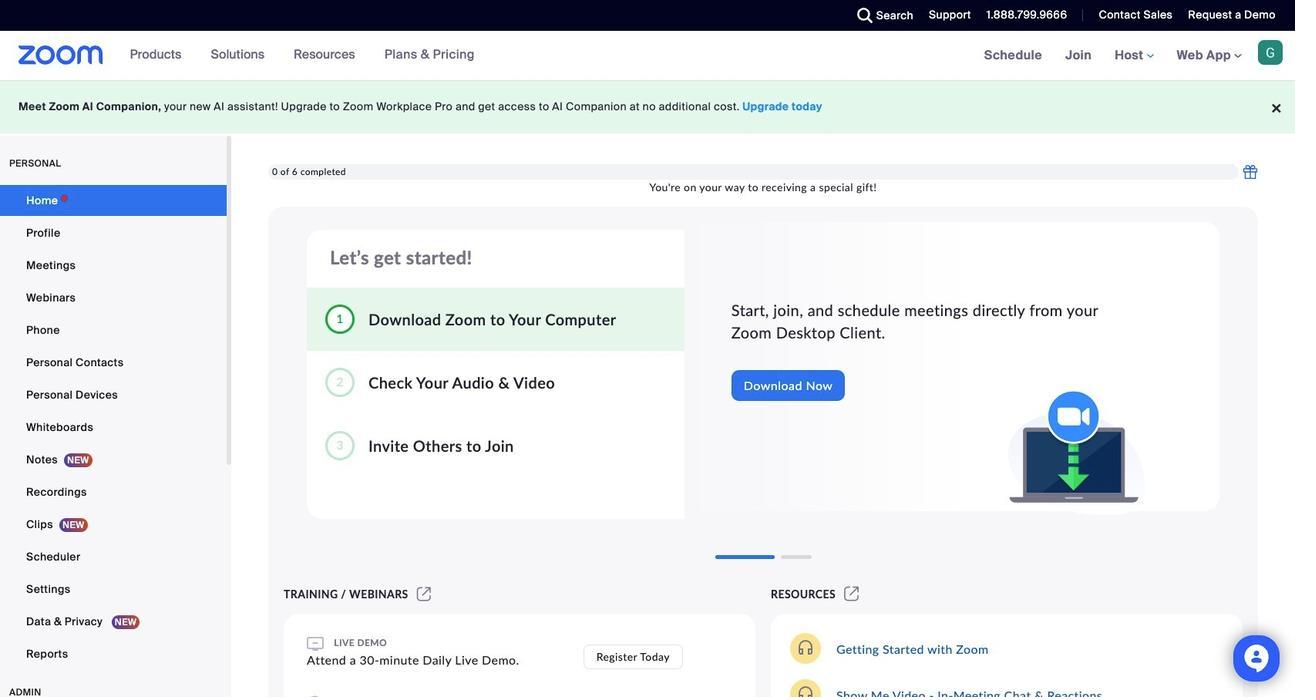 Task type: vqa. For each thing, say whether or not it's contained in the screenshot.
1st Share image from the bottom of the page
no



Task type: locate. For each thing, give the bounding box(es) containing it.
zoom logo image
[[19, 45, 103, 65]]

window new image
[[842, 588, 862, 601]]

profile picture image
[[1259, 40, 1283, 65]]

meetings navigation
[[973, 31, 1296, 81]]

window new image
[[415, 588, 433, 601]]

personal menu menu
[[0, 185, 227, 671]]

footer
[[0, 80, 1296, 133]]

banner
[[0, 31, 1296, 81]]

product information navigation
[[118, 31, 487, 80]]



